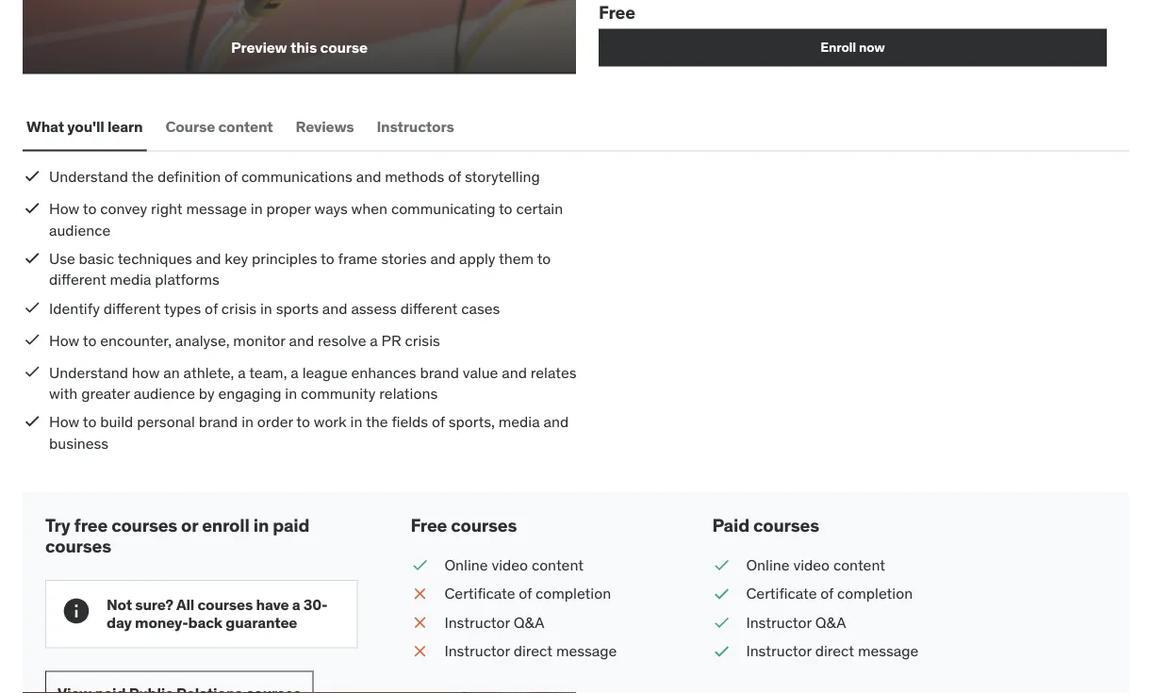 Task type: locate. For each thing, give the bounding box(es) containing it.
courses
[[111, 514, 177, 536], [451, 514, 517, 536], [754, 514, 820, 536], [45, 535, 111, 558], [198, 595, 253, 615]]

definition
[[157, 167, 221, 186]]

0 horizontal spatial video
[[492, 555, 528, 575]]

crisis right pr
[[405, 331, 440, 350]]

team,
[[249, 363, 287, 382]]

0 horizontal spatial instructor q&a
[[445, 613, 545, 632]]

0 horizontal spatial direct
[[514, 642, 553, 661]]

in down team,
[[285, 384, 297, 403]]

0 vertical spatial media
[[110, 270, 151, 289]]

audience inside understand how an athlete, a team, a league enhances brand value and relates with greater audience by engaging in community relations
[[134, 384, 195, 403]]

media
[[110, 270, 151, 289], [499, 412, 540, 432]]

1 horizontal spatial instructor direct message
[[747, 642, 919, 661]]

instructor q&a for paid courses
[[747, 613, 847, 632]]

certificate down paid courses
[[747, 584, 817, 604]]

of inside how to build personal brand in order to work in the fields of sports, media and business
[[432, 412, 445, 432]]

1 horizontal spatial brand
[[420, 363, 459, 382]]

and right value
[[502, 363, 527, 382]]

understand up "convey"
[[49, 167, 128, 186]]

1 horizontal spatial completion
[[838, 584, 913, 604]]

online down paid courses
[[747, 555, 790, 575]]

assess
[[351, 299, 397, 318]]

audience
[[49, 220, 111, 240], [134, 384, 195, 403]]

0 vertical spatial understand
[[49, 167, 128, 186]]

3 how from the top
[[49, 412, 79, 432]]

communications
[[241, 167, 353, 186]]

direct for free courses
[[514, 642, 553, 661]]

0 horizontal spatial audience
[[49, 220, 111, 240]]

1 instructor q&a from the left
[[445, 613, 545, 632]]

1 online video content from the left
[[445, 555, 584, 575]]

0 horizontal spatial crisis
[[222, 299, 257, 318]]

0 horizontal spatial free
[[411, 514, 447, 536]]

completion for paid courses
[[838, 584, 913, 604]]

video down paid courses
[[794, 555, 830, 575]]

2 online from the left
[[747, 555, 790, 575]]

and up "when"
[[356, 167, 382, 186]]

instructor q&a for free courses
[[445, 613, 545, 632]]

media inside how to build personal brand in order to work in the fields of sports, media and business
[[499, 412, 540, 432]]

how for how to build personal brand in order to work in the fields of sports, media and business
[[49, 412, 79, 432]]

storytelling
[[465, 167, 540, 186]]

0 horizontal spatial certificate of completion
[[445, 584, 612, 604]]

brand down by
[[199, 412, 238, 432]]

a inside not sure? all courses have a 30- day money-back guarantee
[[292, 595, 301, 615]]

1 vertical spatial the
[[366, 412, 388, 432]]

1 vertical spatial media
[[499, 412, 540, 432]]

1 completion from the left
[[536, 584, 612, 604]]

q&a
[[514, 613, 545, 632], [816, 613, 847, 632]]

small image
[[23, 167, 42, 185], [23, 199, 42, 217], [23, 362, 42, 381], [23, 412, 42, 431], [411, 584, 430, 605], [713, 584, 732, 605], [411, 612, 430, 634], [713, 612, 732, 634], [713, 641, 732, 662]]

0 vertical spatial audience
[[49, 220, 111, 240]]

key
[[225, 249, 248, 268]]

1 direct from the left
[[514, 642, 553, 661]]

1 horizontal spatial media
[[499, 412, 540, 432]]

0 vertical spatial the
[[132, 167, 154, 186]]

convey
[[100, 199, 147, 218]]

2 horizontal spatial content
[[834, 555, 886, 575]]

and
[[356, 167, 382, 186], [196, 249, 221, 268], [431, 249, 456, 268], [323, 299, 348, 318], [289, 331, 314, 350], [502, 363, 527, 382], [544, 412, 569, 432]]

not sure? all courses have a 30- day money-back guarantee
[[107, 595, 328, 633]]

certificate of completion for paid courses
[[747, 584, 913, 604]]

crisis up how to encounter, analyse, monitor and resolve a pr crisis
[[222, 299, 257, 318]]

30-
[[304, 595, 328, 615]]

2 direct from the left
[[816, 642, 855, 661]]

how inside how to convey right message in proper ways when communicating to certain audience
[[49, 199, 79, 218]]

understand inside understand how an athlete, a team, a league enhances brand value and relates with greater audience by engaging in community relations
[[49, 363, 128, 382]]

now
[[860, 39, 886, 56]]

0 horizontal spatial media
[[110, 270, 151, 289]]

2 video from the left
[[794, 555, 830, 575]]

in for proper
[[251, 199, 263, 218]]

2 online video content from the left
[[747, 555, 886, 575]]

1 horizontal spatial certificate of completion
[[747, 584, 913, 604]]

engaging
[[218, 384, 282, 403]]

how
[[49, 199, 79, 218], [49, 331, 79, 350], [49, 412, 79, 432]]

2 completion from the left
[[838, 584, 913, 604]]

in inside how to convey right message in proper ways when communicating to certain audience
[[251, 199, 263, 218]]

2 how from the top
[[49, 331, 79, 350]]

the inside how to build personal brand in order to work in the fields of sports, media and business
[[366, 412, 388, 432]]

certificate of completion down free courses
[[445, 584, 612, 604]]

how inside how to build personal brand in order to work in the fields of sports, media and business
[[49, 412, 79, 432]]

2 certificate from the left
[[747, 584, 817, 604]]

0 horizontal spatial brand
[[199, 412, 238, 432]]

value
[[463, 363, 499, 382]]

the
[[132, 167, 154, 186], [366, 412, 388, 432]]

message for free
[[557, 642, 617, 661]]

1 horizontal spatial online
[[747, 555, 790, 575]]

media inside use basic techniques and key principles to frame stories and apply them to different media platforms
[[110, 270, 151, 289]]

understand up greater
[[49, 363, 128, 382]]

2 instructor direct message from the left
[[747, 642, 919, 661]]

online video content down free courses
[[445, 555, 584, 575]]

1 video from the left
[[492, 555, 528, 575]]

in right work
[[351, 412, 363, 432]]

understand
[[49, 167, 128, 186], [49, 363, 128, 382]]

1 vertical spatial brand
[[199, 412, 238, 432]]

2 horizontal spatial message
[[858, 642, 919, 661]]

how to convey right message in proper ways when communicating to certain audience
[[49, 199, 563, 240]]

basic
[[79, 249, 114, 268]]

in
[[251, 199, 263, 218], [260, 299, 272, 318], [285, 384, 297, 403], [242, 412, 254, 432], [351, 412, 363, 432], [253, 514, 269, 536]]

2 understand from the top
[[49, 363, 128, 382]]

1 q&a from the left
[[514, 613, 545, 632]]

in left proper
[[251, 199, 263, 218]]

identify different types of crisis in sports and assess different cases
[[49, 299, 500, 318]]

principles
[[252, 249, 318, 268]]

1 vertical spatial audience
[[134, 384, 195, 403]]

monitor
[[233, 331, 286, 350]]

frame
[[338, 249, 378, 268]]

0 vertical spatial free
[[599, 1, 636, 24]]

1 horizontal spatial message
[[557, 642, 617, 661]]

a
[[370, 331, 378, 350], [238, 363, 246, 382], [291, 363, 299, 382], [292, 595, 301, 615]]

enroll now
[[821, 39, 886, 56]]

and down relates
[[544, 412, 569, 432]]

understand for understand how an athlete, a team, a league enhances brand value and relates with greater audience by engaging in community relations
[[49, 363, 128, 382]]

free for free
[[599, 1, 636, 24]]

1 instructor direct message from the left
[[445, 642, 617, 661]]

online down free courses
[[445, 555, 488, 575]]

content inside button
[[218, 117, 273, 136]]

message
[[186, 199, 247, 218], [557, 642, 617, 661], [858, 642, 919, 661]]

and left the key
[[196, 249, 221, 268]]

use
[[49, 249, 75, 268]]

money-
[[135, 613, 188, 633]]

2 q&a from the left
[[816, 613, 847, 632]]

1 horizontal spatial online video content
[[747, 555, 886, 575]]

0 vertical spatial brand
[[420, 363, 459, 382]]

sure?
[[135, 595, 173, 615]]

q&a for paid courses
[[816, 613, 847, 632]]

1 horizontal spatial direct
[[816, 642, 855, 661]]

in inside try free courses or enroll in paid courses
[[253, 514, 269, 536]]

small image
[[23, 248, 42, 267], [23, 298, 42, 317], [23, 330, 42, 349], [411, 555, 430, 576], [713, 555, 732, 576], [411, 641, 430, 662]]

0 horizontal spatial content
[[218, 117, 273, 136]]

free for free courses
[[411, 514, 447, 536]]

direct
[[514, 642, 553, 661], [816, 642, 855, 661]]

how up business
[[49, 412, 79, 432]]

1 horizontal spatial q&a
[[816, 613, 847, 632]]

them
[[499, 249, 534, 268]]

0 horizontal spatial certificate
[[445, 584, 516, 604]]

2 certificate of completion from the left
[[747, 584, 913, 604]]

to
[[83, 199, 97, 218], [499, 199, 513, 218], [321, 249, 335, 268], [538, 249, 551, 268], [83, 331, 97, 350], [83, 412, 97, 432], [297, 412, 310, 432]]

to right them
[[538, 249, 551, 268]]

in left sports
[[260, 299, 272, 318]]

online video content down paid courses
[[747, 555, 886, 575]]

online video content
[[445, 555, 584, 575], [747, 555, 886, 575]]

proper
[[267, 199, 311, 218]]

how up 'use'
[[49, 199, 79, 218]]

different down 'use'
[[49, 270, 106, 289]]

media down techniques
[[110, 270, 151, 289]]

or
[[181, 514, 198, 536]]

0 horizontal spatial message
[[186, 199, 247, 218]]

free courses
[[411, 514, 517, 536]]

content for free courses
[[532, 555, 584, 575]]

audience down an
[[134, 384, 195, 403]]

online
[[445, 555, 488, 575], [747, 555, 790, 575]]

media for sports,
[[499, 412, 540, 432]]

of
[[225, 167, 238, 186], [448, 167, 461, 186], [205, 299, 218, 318], [432, 412, 445, 432], [519, 584, 532, 604], [821, 584, 834, 604]]

a left 30-
[[292, 595, 301, 615]]

brand up relations
[[420, 363, 459, 382]]

0 vertical spatial how
[[49, 199, 79, 218]]

course content button
[[162, 104, 277, 150]]

2 vertical spatial how
[[49, 412, 79, 432]]

0 horizontal spatial online
[[445, 555, 488, 575]]

brand
[[420, 363, 459, 382], [199, 412, 238, 432]]

1 horizontal spatial the
[[366, 412, 388, 432]]

video
[[492, 555, 528, 575], [794, 555, 830, 575]]

0 horizontal spatial completion
[[536, 584, 612, 604]]

1 horizontal spatial instructor q&a
[[747, 613, 847, 632]]

1 horizontal spatial audience
[[134, 384, 195, 403]]

video down free courses
[[492, 555, 528, 575]]

free
[[599, 1, 636, 24], [411, 514, 447, 536]]

2 instructor q&a from the left
[[747, 613, 847, 632]]

1 certificate of completion from the left
[[445, 584, 612, 604]]

0 horizontal spatial online video content
[[445, 555, 584, 575]]

audience up basic
[[49, 220, 111, 240]]

1 certificate from the left
[[445, 584, 516, 604]]

1 horizontal spatial free
[[599, 1, 636, 24]]

0 horizontal spatial the
[[132, 167, 154, 186]]

1 vertical spatial crisis
[[405, 331, 440, 350]]

courses inside not sure? all courses have a 30- day money-back guarantee
[[198, 595, 253, 615]]

q&a for free courses
[[514, 613, 545, 632]]

media right sports,
[[499, 412, 540, 432]]

different up pr
[[401, 299, 458, 318]]

certificate down free courses
[[445, 584, 516, 604]]

in left order
[[242, 412, 254, 432]]

instructor q&a
[[445, 613, 545, 632], [747, 613, 847, 632]]

0 horizontal spatial instructor direct message
[[445, 642, 617, 661]]

1 horizontal spatial video
[[794, 555, 830, 575]]

in left paid
[[253, 514, 269, 536]]

1 understand from the top
[[49, 167, 128, 186]]

the up "convey"
[[132, 167, 154, 186]]

1 vertical spatial free
[[411, 514, 447, 536]]

analyse,
[[175, 331, 230, 350]]

course
[[166, 117, 215, 136]]

how down identify
[[49, 331, 79, 350]]

1 online from the left
[[445, 555, 488, 575]]

to left the frame
[[321, 249, 335, 268]]

fields
[[392, 412, 428, 432]]

content
[[218, 117, 273, 136], [532, 555, 584, 575], [834, 555, 886, 575]]

1 how from the top
[[49, 199, 79, 218]]

1 horizontal spatial crisis
[[405, 331, 440, 350]]

1 horizontal spatial certificate
[[747, 584, 817, 604]]

certificate of completion down paid courses
[[747, 584, 913, 604]]

the left fields on the left bottom of page
[[366, 412, 388, 432]]

preview
[[231, 37, 287, 57]]

0 horizontal spatial q&a
[[514, 613, 545, 632]]

1 vertical spatial how
[[49, 331, 79, 350]]

1 vertical spatial understand
[[49, 363, 128, 382]]

1 horizontal spatial content
[[532, 555, 584, 575]]



Task type: describe. For each thing, give the bounding box(es) containing it.
in for paid
[[253, 514, 269, 536]]

online video content for free courses
[[445, 555, 584, 575]]

enroll
[[821, 39, 857, 56]]

relates
[[531, 363, 577, 382]]

all
[[176, 595, 194, 615]]

and down sports
[[289, 331, 314, 350]]

instructor direct message for free courses
[[445, 642, 617, 661]]

have
[[256, 595, 289, 615]]

preview this course button
[[23, 0, 576, 71]]

to up business
[[83, 412, 97, 432]]

when
[[352, 199, 388, 218]]

platforms
[[155, 270, 220, 289]]

in inside understand how an athlete, a team, a league enhances brand value and relates with greater audience by engaging in community relations
[[285, 384, 297, 403]]

different up encounter,
[[103, 299, 161, 318]]

personal
[[137, 412, 195, 432]]

message for paid
[[858, 642, 919, 661]]

pr
[[382, 331, 402, 350]]

work
[[314, 412, 347, 432]]

business
[[49, 434, 109, 453]]

enroll
[[202, 514, 250, 536]]

learn
[[107, 117, 143, 136]]

enhances
[[351, 363, 417, 382]]

enroll now button
[[599, 29, 1108, 67]]

how to encounter, analyse, monitor and resolve a pr crisis
[[49, 331, 440, 350]]

course content
[[166, 117, 273, 136]]

and inside how to build personal brand in order to work in the fields of sports, media and business
[[544, 412, 569, 432]]

and left apply
[[431, 249, 456, 268]]

a up the engaging
[[238, 363, 246, 382]]

a right team,
[[291, 363, 299, 382]]

online for free
[[445, 555, 488, 575]]

how for how to encounter, analyse, monitor and resolve a pr crisis
[[49, 331, 79, 350]]

you'll
[[67, 117, 104, 136]]

in for order
[[242, 412, 254, 432]]

relations
[[380, 384, 438, 403]]

day
[[107, 613, 132, 633]]

ways
[[315, 199, 348, 218]]

to down identify
[[83, 331, 97, 350]]

athlete,
[[184, 363, 234, 382]]

certain
[[517, 199, 563, 218]]

to left work
[[297, 412, 310, 432]]

use basic techniques and key principles to frame stories and apply them to different media platforms
[[49, 249, 551, 289]]

different inside use basic techniques and key principles to frame stories and apply them to different media platforms
[[49, 270, 106, 289]]

back
[[188, 613, 223, 633]]

try
[[45, 514, 70, 536]]

certificate for free
[[445, 584, 516, 604]]

brand inside understand how an athlete, a team, a league enhances brand value and relates with greater audience by engaging in community relations
[[420, 363, 459, 382]]

greater
[[81, 384, 130, 403]]

understand for understand the definition of communications and methods of storytelling
[[49, 167, 128, 186]]

brand inside how to build personal brand in order to work in the fields of sports, media and business
[[199, 412, 238, 432]]

direct for paid courses
[[816, 642, 855, 661]]

methods
[[385, 167, 445, 186]]

sports
[[276, 299, 319, 318]]

how
[[132, 363, 160, 382]]

instructors
[[377, 117, 454, 136]]

identify
[[49, 299, 100, 318]]

content for paid courses
[[834, 555, 886, 575]]

and inside understand how an athlete, a team, a league enhances brand value and relates with greater audience by engaging in community relations
[[502, 363, 527, 382]]

what
[[26, 117, 64, 136]]

message inside how to convey right message in proper ways when communicating to certain audience
[[186, 199, 247, 218]]

understand the definition of communications and methods of storytelling
[[49, 167, 540, 186]]

paid
[[713, 514, 750, 536]]

reviews button
[[292, 104, 358, 150]]

certificate for paid
[[747, 584, 817, 604]]

order
[[257, 412, 293, 432]]

and up resolve at the left of page
[[323, 299, 348, 318]]

to down storytelling
[[499, 199, 513, 218]]

community
[[301, 384, 376, 403]]

how to build personal brand in order to work in the fields of sports, media and business
[[49, 412, 569, 453]]

how for how to convey right message in proper ways when communicating to certain audience
[[49, 199, 79, 218]]

audience inside how to convey right message in proper ways when communicating to certain audience
[[49, 220, 111, 240]]

online for paid
[[747, 555, 790, 575]]

types
[[164, 299, 201, 318]]

try free courses or enroll in paid courses
[[45, 514, 310, 558]]

completion for free courses
[[536, 584, 612, 604]]

a left pr
[[370, 331, 378, 350]]

online video content for paid courses
[[747, 555, 886, 575]]

not
[[107, 595, 132, 615]]

understand how an athlete, a team, a league enhances brand value and relates with greater audience by engaging in community relations
[[49, 363, 577, 403]]

instructors button
[[373, 104, 458, 150]]

by
[[199, 384, 215, 403]]

communicating
[[391, 199, 496, 218]]

sports,
[[449, 412, 495, 432]]

course
[[320, 37, 368, 57]]

build
[[100, 412, 133, 432]]

an
[[163, 363, 180, 382]]

what you'll learn button
[[23, 104, 147, 150]]

media for different
[[110, 270, 151, 289]]

paid
[[273, 514, 310, 536]]

preview this course
[[231, 37, 368, 57]]

cases
[[462, 299, 500, 318]]

certificate of completion for free courses
[[445, 584, 612, 604]]

techniques
[[118, 249, 192, 268]]

video for paid courses
[[794, 555, 830, 575]]

reviews
[[296, 117, 354, 136]]

apply
[[460, 249, 496, 268]]

with
[[49, 384, 78, 403]]

guarantee
[[226, 613, 297, 633]]

league
[[303, 363, 348, 382]]

what you'll learn
[[26, 117, 143, 136]]

paid courses
[[713, 514, 820, 536]]

this
[[291, 37, 317, 57]]

instructor direct message for paid courses
[[747, 642, 919, 661]]

free
[[74, 514, 108, 536]]

to left "convey"
[[83, 199, 97, 218]]

stories
[[381, 249, 427, 268]]

resolve
[[318, 331, 366, 350]]

encounter,
[[100, 331, 172, 350]]

0 vertical spatial crisis
[[222, 299, 257, 318]]

in for sports
[[260, 299, 272, 318]]

video for free courses
[[492, 555, 528, 575]]

right
[[151, 199, 183, 218]]



Task type: vqa. For each thing, say whether or not it's contained in the screenshot.
Enhances
yes



